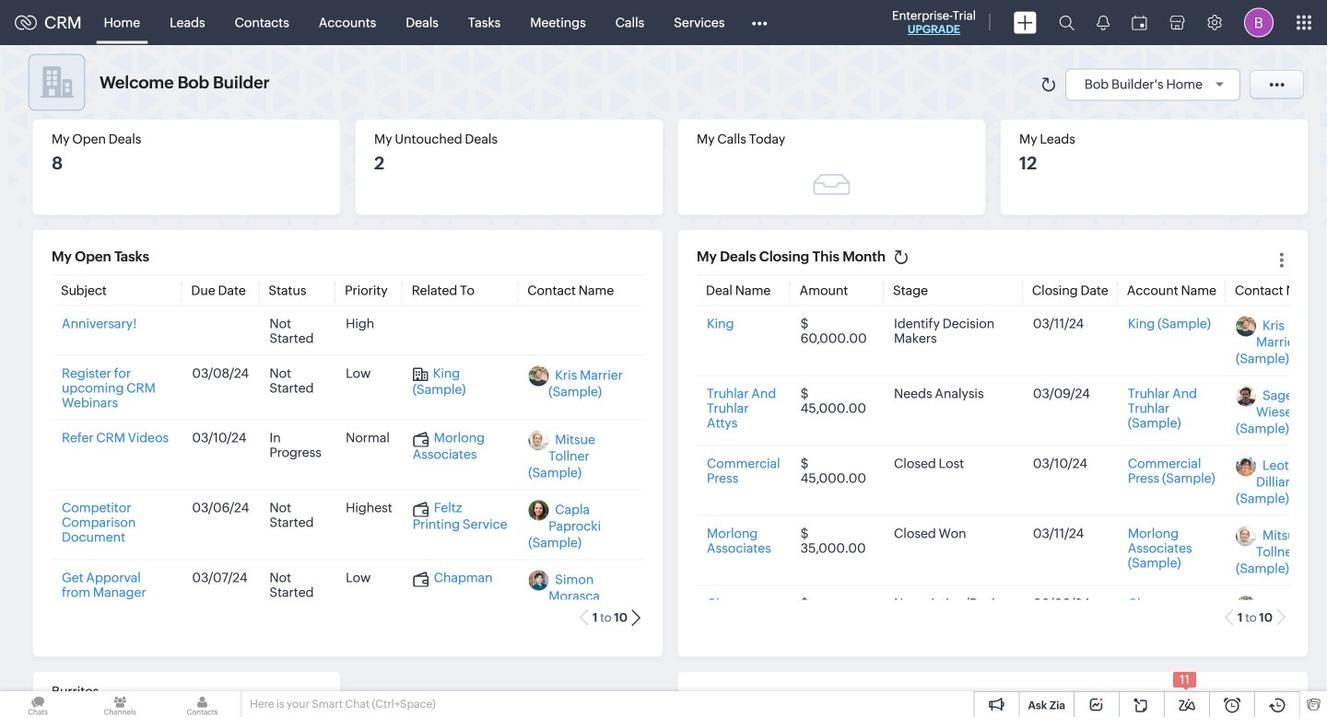 Task type: vqa. For each thing, say whether or not it's contained in the screenshot.
Profile icon
yes



Task type: locate. For each thing, give the bounding box(es) containing it.
search image
[[1059, 15, 1075, 30]]

profile element
[[1233, 0, 1285, 45]]

search element
[[1048, 0, 1086, 45]]

calendar image
[[1132, 15, 1147, 30]]

logo image
[[15, 15, 37, 30]]

profile image
[[1244, 8, 1274, 37]]



Task type: describe. For each thing, give the bounding box(es) containing it.
create menu element
[[1003, 0, 1048, 45]]

create menu image
[[1014, 12, 1037, 34]]

channels image
[[82, 692, 158, 718]]

signals image
[[1097, 15, 1110, 30]]

chats image
[[0, 692, 76, 718]]

Other Modules field
[[740, 8, 779, 37]]

contacts image
[[164, 692, 240, 718]]

signals element
[[1086, 0, 1121, 45]]



